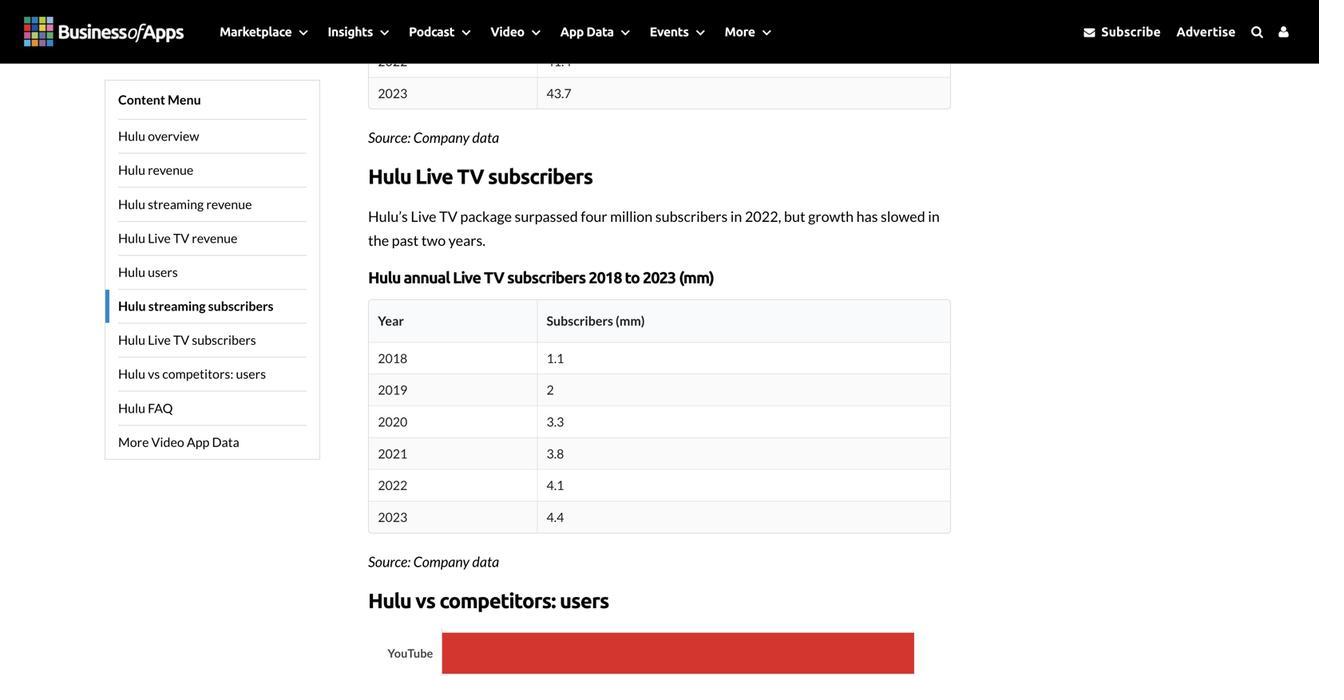 Task type: describe. For each thing, give the bounding box(es) containing it.
insights link
[[316, 0, 397, 63]]

1 vertical spatial 2023
[[643, 269, 676, 287]]

hulu for hulu streaming subscribers link
[[118, 298, 146, 314]]

hulu for hulu vs competitors: users link
[[118, 366, 145, 382]]

1 horizontal spatial app
[[560, 24, 584, 39]]

subscribers (mm)
[[547, 313, 645, 329]]

hulu for hulu live tv subscribers link
[[118, 332, 145, 348]]

0 vertical spatial (mm)
[[679, 269, 714, 287]]

search image
[[1252, 25, 1263, 38]]

revenue inside hulu streaming revenue link
[[206, 196, 252, 212]]

1 vertical spatial data
[[212, 434, 239, 450]]

overview
[[148, 128, 199, 144]]

hulu for hulu overview link
[[118, 128, 145, 144]]

1 horizontal spatial vs
[[415, 589, 435, 613]]

live inside 'hulu's live tv package surpassed four million subscribers in 2022, but growth has slowed in the past two years.'
[[411, 207, 437, 225]]

live inside hulu live tv revenue link
[[148, 230, 171, 246]]

hulu annual live tv subscribers element
[[368, 299, 951, 534]]

million
[[610, 207, 653, 225]]

2 company from the top
[[413, 553, 470, 571]]

hulu vs competitors: users link
[[118, 357, 307, 391]]

year
[[378, 313, 404, 329]]

2018 inside hulu annual live tv subscribers element
[[378, 350, 408, 366]]

1 in from the left
[[731, 207, 742, 225]]

but
[[784, 207, 806, 225]]

app data
[[560, 24, 614, 39]]

annual
[[404, 269, 450, 287]]

has
[[857, 207, 878, 225]]

hulu live tv subscribers link
[[118, 323, 307, 357]]

content
[[118, 92, 165, 107]]

streaming for subscribers
[[148, 298, 206, 314]]

the
[[368, 231, 389, 249]]

more video app data
[[118, 434, 239, 450]]

41.4
[[547, 53, 572, 69]]

1.1
[[547, 350, 564, 366]]

2019
[[378, 382, 408, 398]]

4.4
[[547, 510, 564, 525]]

subscribers up subscribers
[[507, 269, 586, 287]]

subscribers
[[547, 313, 613, 329]]

app data link
[[548, 0, 638, 63]]

2021 for 3.8
[[378, 446, 408, 462]]

1 horizontal spatial hulu vs competitors: users
[[368, 589, 609, 613]]

2 data from the top
[[472, 553, 499, 571]]

past
[[392, 231, 419, 249]]

0 vertical spatial data
[[587, 24, 614, 39]]

four
[[581, 207, 607, 225]]

to
[[625, 269, 640, 287]]

hulu's live tv package surpassed four million subscribers in 2022, but growth has slowed in the past two years.
[[368, 207, 940, 249]]

surpassed
[[515, 207, 578, 225]]

subscribers up hulu vs competitors: users link
[[192, 332, 256, 348]]

live inside hulu live tv subscribers link
[[148, 332, 171, 348]]

events
[[650, 24, 689, 39]]

tv up package
[[457, 165, 484, 188]]

marketplace link
[[208, 0, 316, 63]]

video link
[[479, 0, 548, 63]]

2022 for 4.1
[[378, 478, 408, 493]]

events link
[[638, 0, 713, 63]]

more link
[[713, 0, 779, 63]]

hulu revenue link
[[118, 153, 307, 187]]

hulu annual live tv subscribers 2018 to 2023 (mm)
[[368, 269, 714, 287]]

subscribe link
[[1078, 16, 1168, 47]]

hulu faq link
[[118, 391, 307, 425]]

hulu for hulu users link
[[118, 264, 145, 280]]

subscribers up surpassed
[[488, 165, 593, 188]]

4.1
[[547, 478, 564, 493]]

subscribers inside 'hulu's live tv package surpassed four million subscribers in 2022, but growth has slowed in the past two years.'
[[656, 207, 728, 225]]

tv down hulu streaming subscribers on the left of page
[[173, 332, 189, 348]]

streaming for revenue
[[148, 196, 204, 212]]



Task type: vqa. For each thing, say whether or not it's contained in the screenshot.


Task type: locate. For each thing, give the bounding box(es) containing it.
hulu live tv revenue link
[[118, 221, 307, 255]]

0 vertical spatial 2022
[[378, 53, 408, 69]]

0 vertical spatial 2021
[[378, 22, 408, 37]]

user image
[[1279, 25, 1289, 38]]

2 vertical spatial users
[[560, 589, 609, 613]]

marketplace
[[220, 24, 292, 39]]

(mm) inside hulu annual live tv subscribers element
[[616, 313, 645, 329]]

hulu
[[118, 128, 145, 144], [118, 162, 145, 178], [368, 165, 411, 188], [118, 196, 145, 212], [118, 230, 145, 246], [118, 264, 145, 280], [368, 269, 401, 287], [118, 298, 146, 314], [118, 332, 145, 348], [118, 366, 145, 382], [118, 400, 145, 416], [368, 589, 411, 613]]

subscribers right "million"
[[656, 207, 728, 225]]

hulu for hulu streaming revenue link
[[118, 196, 145, 212]]

1 data from the top
[[472, 129, 499, 146]]

hulu live tv subscribers
[[368, 165, 593, 188], [118, 332, 256, 348]]

0 vertical spatial revenue
[[148, 162, 193, 178]]

0 horizontal spatial hulu vs competitors: users
[[118, 366, 266, 382]]

1 vertical spatial 2022
[[378, 478, 408, 493]]

1 source: from the top
[[368, 129, 411, 146]]

2022,
[[745, 207, 781, 225]]

2 vertical spatial 2023
[[378, 510, 408, 525]]

vs inside hulu vs competitors: users link
[[148, 366, 160, 382]]

(mm)
[[679, 269, 714, 287], [616, 313, 645, 329]]

revenue inside hulu revenue link
[[148, 162, 193, 178]]

1 vertical spatial users
[[236, 366, 266, 382]]

revenue inside hulu live tv revenue link
[[192, 230, 238, 246]]

2022 inside hulu annual live tv subscribers element
[[378, 478, 408, 493]]

1 vertical spatial 2018
[[378, 350, 408, 366]]

podcast
[[409, 24, 455, 39]]

1 horizontal spatial in
[[928, 207, 940, 225]]

data
[[587, 24, 614, 39], [212, 434, 239, 450]]

data down hulu faq link
[[212, 434, 239, 450]]

43.7
[[547, 85, 572, 101]]

hulu streaming subscribers link
[[118, 289, 307, 323]]

2018
[[589, 269, 622, 287], [378, 350, 408, 366]]

users
[[148, 264, 178, 280], [236, 366, 266, 382], [560, 589, 609, 613]]

1 horizontal spatial data
[[587, 24, 614, 39]]

2022 for 41.4
[[378, 53, 408, 69]]

in left 2022,
[[731, 207, 742, 225]]

hulu overview
[[118, 128, 199, 144]]

0 vertical spatial source:
[[368, 129, 411, 146]]

0 horizontal spatial users
[[148, 264, 178, 280]]

1 vertical spatial 2021
[[378, 446, 408, 462]]

two
[[421, 231, 446, 249]]

0 vertical spatial video
[[491, 24, 524, 39]]

0 horizontal spatial video
[[151, 434, 184, 450]]

0 horizontal spatial competitors:
[[162, 366, 234, 382]]

1 vertical spatial app
[[187, 434, 210, 450]]

1 vertical spatial vs
[[415, 589, 435, 613]]

data
[[472, 129, 499, 146], [472, 553, 499, 571]]

subscribers up hulu live tv subscribers link
[[208, 298, 274, 314]]

0 horizontal spatial in
[[731, 207, 742, 225]]

tv
[[457, 165, 484, 188], [439, 207, 458, 225], [173, 230, 189, 246], [484, 269, 504, 287], [173, 332, 189, 348]]

source:
[[368, 129, 411, 146], [368, 553, 411, 571]]

2 source: from the top
[[368, 553, 411, 571]]

hulu streaming revenue link
[[118, 187, 307, 221]]

0 vertical spatial source: company data
[[368, 129, 499, 146]]

hulu streaming subscribers
[[118, 298, 274, 314]]

more for more
[[725, 24, 755, 39]]

1 2022 from the top
[[378, 53, 408, 69]]

3.8
[[547, 446, 564, 462]]

hulu for hulu live tv revenue link
[[118, 230, 145, 246]]

1 source: company data from the top
[[368, 129, 499, 146]]

hulu for hulu revenue link
[[118, 162, 145, 178]]

company
[[413, 129, 470, 146], [413, 553, 470, 571]]

0 vertical spatial users
[[148, 264, 178, 280]]

tv inside 'hulu's live tv package surpassed four million subscribers in 2022, but growth has slowed in the past two years.'
[[439, 207, 458, 225]]

0 vertical spatial data
[[472, 129, 499, 146]]

streaming down hulu users
[[148, 298, 206, 314]]

2021 down 2020
[[378, 446, 408, 462]]

1 vertical spatial company
[[413, 553, 470, 571]]

3.3
[[547, 414, 564, 430]]

0 vertical spatial hulu vs competitors: users
[[118, 366, 266, 382]]

2 2022 from the top
[[378, 478, 408, 493]]

2023 for 43.7
[[378, 85, 408, 101]]

2021 inside hulu annual live tv subscribers element
[[378, 446, 408, 462]]

live
[[415, 165, 453, 188], [411, 207, 437, 225], [148, 230, 171, 246], [453, 269, 481, 287], [148, 332, 171, 348]]

2021 left the podcast
[[378, 22, 408, 37]]

2 streaming from the top
[[148, 298, 206, 314]]

more right events link
[[725, 24, 755, 39]]

0 vertical spatial vs
[[148, 366, 160, 382]]

37.8
[[547, 22, 572, 37]]

source: company data
[[368, 129, 499, 146], [368, 553, 499, 571]]

advertise
[[1177, 24, 1236, 39]]

hulu live tv subscribers up package
[[368, 165, 593, 188]]

0 horizontal spatial (mm)
[[616, 313, 645, 329]]

0 horizontal spatial more
[[118, 434, 149, 450]]

hulu's
[[368, 207, 408, 225]]

video down the 'faq'
[[151, 434, 184, 450]]

(mm) down the to
[[616, 313, 645, 329]]

1 streaming from the top
[[148, 196, 204, 212]]

years.
[[449, 231, 486, 249]]

2020
[[378, 414, 408, 430]]

1 horizontal spatial video
[[491, 24, 524, 39]]

streaming
[[148, 196, 204, 212], [148, 298, 206, 314]]

1 company from the top
[[413, 129, 470, 146]]

video
[[491, 24, 524, 39], [151, 434, 184, 450]]

0 vertical spatial more
[[725, 24, 755, 39]]

2021 for 37.8
[[378, 22, 408, 37]]

2018 left the to
[[589, 269, 622, 287]]

1 vertical spatial source: company data
[[368, 553, 499, 571]]

1 vertical spatial revenue
[[206, 196, 252, 212]]

more down hulu faq
[[118, 434, 149, 450]]

app
[[560, 24, 584, 39], [187, 434, 210, 450]]

(mm) right the to
[[679, 269, 714, 287]]

app down hulu faq link
[[187, 434, 210, 450]]

faq
[[148, 400, 173, 416]]

0 horizontal spatial app
[[187, 434, 210, 450]]

1 horizontal spatial 2018
[[589, 269, 622, 287]]

hulu for hulu faq link
[[118, 400, 145, 416]]

2 2021 from the top
[[378, 446, 408, 462]]

app up '41.4' at the top of the page
[[560, 24, 584, 39]]

data right 37.8
[[587, 24, 614, 39]]

growth
[[808, 207, 854, 225]]

0 vertical spatial competitors:
[[162, 366, 234, 382]]

envelope image
[[1084, 27, 1095, 38]]

menu
[[168, 92, 201, 107]]

more
[[725, 24, 755, 39], [118, 434, 149, 450]]

hulu users
[[118, 264, 178, 280]]

competitors:
[[162, 366, 234, 382], [440, 589, 556, 613]]

2018 up 2019
[[378, 350, 408, 366]]

2
[[547, 382, 554, 398]]

hulu vs competitors: users
[[118, 366, 266, 382], [368, 589, 609, 613]]

0 horizontal spatial vs
[[148, 366, 160, 382]]

tv down years.
[[484, 269, 504, 287]]

revenue up hulu users link
[[192, 230, 238, 246]]

1 vertical spatial streaming
[[148, 298, 206, 314]]

2023 for 4.4
[[378, 510, 408, 525]]

package
[[460, 207, 512, 225]]

content menu
[[118, 92, 201, 107]]

more video app data link
[[118, 425, 307, 459]]

slowed
[[881, 207, 925, 225]]

2022
[[378, 53, 408, 69], [378, 478, 408, 493]]

advertise link
[[1170, 16, 1242, 47]]

2021
[[378, 22, 408, 37], [378, 446, 408, 462]]

hulu faq
[[118, 400, 173, 416]]

more for more video app data
[[118, 434, 149, 450]]

streaming up hulu live tv revenue
[[148, 196, 204, 212]]

0 vertical spatial 2018
[[589, 269, 622, 287]]

podcast link
[[397, 0, 479, 63]]

insights
[[328, 24, 373, 39]]

0 horizontal spatial data
[[212, 434, 239, 450]]

1 vertical spatial source:
[[368, 553, 411, 571]]

1 vertical spatial hulu vs competitors: users
[[368, 589, 609, 613]]

2 horizontal spatial users
[[560, 589, 609, 613]]

1 vertical spatial more
[[118, 434, 149, 450]]

0 horizontal spatial 2018
[[378, 350, 408, 366]]

0 vertical spatial company
[[413, 129, 470, 146]]

1 horizontal spatial users
[[236, 366, 266, 382]]

0 horizontal spatial hulu live tv subscribers
[[118, 332, 256, 348]]

1 horizontal spatial (mm)
[[679, 269, 714, 287]]

2023
[[378, 85, 408, 101], [643, 269, 676, 287], [378, 510, 408, 525]]

1 vertical spatial hulu live tv subscribers
[[118, 332, 256, 348]]

1 vertical spatial video
[[151, 434, 184, 450]]

2 vertical spatial revenue
[[192, 230, 238, 246]]

0 vertical spatial 2023
[[378, 85, 408, 101]]

hulu overview link
[[118, 119, 307, 153]]

1 vertical spatial competitors:
[[440, 589, 556, 613]]

0 vertical spatial app
[[560, 24, 584, 39]]

0 vertical spatial streaming
[[148, 196, 204, 212]]

hulu revenue
[[118, 162, 193, 178]]

1 vertical spatial (mm)
[[616, 313, 645, 329]]

hulu streaming revenue
[[118, 196, 252, 212]]

subscribe
[[1099, 24, 1161, 39]]

0 vertical spatial hulu live tv subscribers
[[368, 165, 593, 188]]

revenue
[[148, 162, 193, 178], [206, 196, 252, 212], [192, 230, 238, 246]]

1 vertical spatial data
[[472, 553, 499, 571]]

2023 inside hulu annual live tv subscribers element
[[378, 510, 408, 525]]

revenue up hulu live tv revenue link
[[206, 196, 252, 212]]

competitors: inside hulu vs competitors: users link
[[162, 366, 234, 382]]

1 horizontal spatial competitors:
[[440, 589, 556, 613]]

2 in from the left
[[928, 207, 940, 225]]

hulu live tv revenue
[[118, 230, 238, 246]]

2 source: company data from the top
[[368, 553, 499, 571]]

1 2021 from the top
[[378, 22, 408, 37]]

in right slowed
[[928, 207, 940, 225]]

tv up two
[[439, 207, 458, 225]]

in
[[731, 207, 742, 225], [928, 207, 940, 225]]

tv down hulu streaming revenue
[[173, 230, 189, 246]]

video left 37.8
[[491, 24, 524, 39]]

1 horizontal spatial more
[[725, 24, 755, 39]]

subscribers
[[488, 165, 593, 188], [656, 207, 728, 225], [507, 269, 586, 287], [208, 298, 274, 314], [192, 332, 256, 348]]

vs
[[148, 366, 160, 382], [415, 589, 435, 613]]

revenue down overview on the left
[[148, 162, 193, 178]]

1 horizontal spatial hulu live tv subscribers
[[368, 165, 593, 188]]

hulu live tv subscribers down hulu streaming subscribers on the left of page
[[118, 332, 256, 348]]

hulu users link
[[118, 255, 307, 289]]



